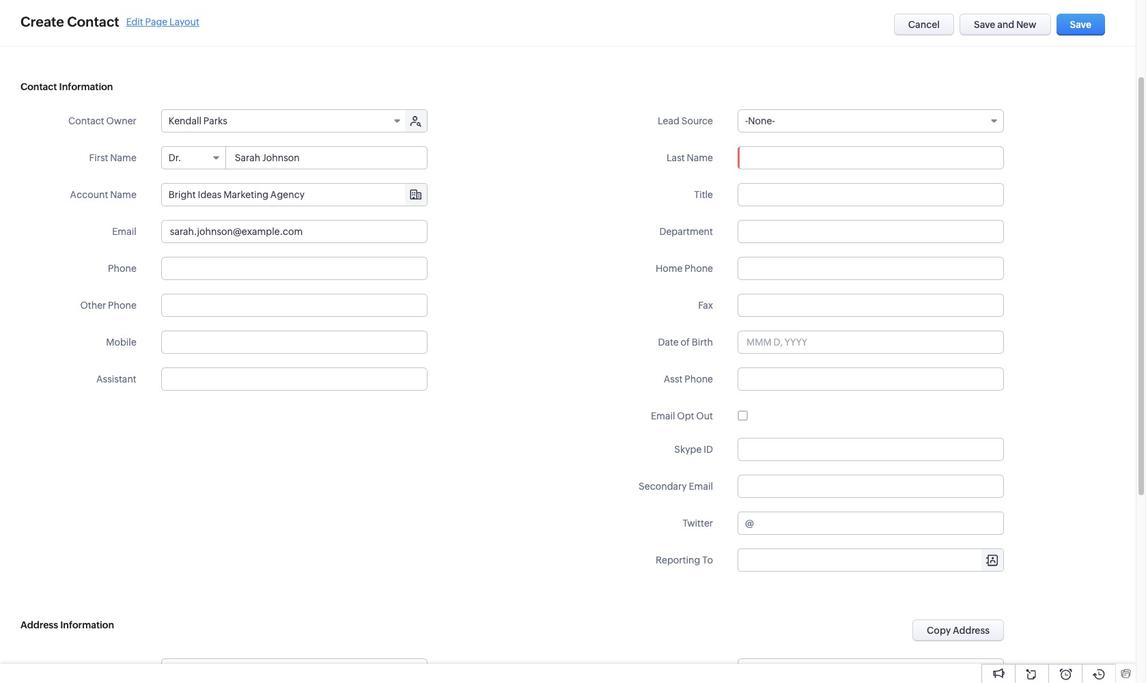 Task type: describe. For each thing, give the bounding box(es) containing it.
phone up other phone in the top of the page
[[108, 263, 136, 274]]

contact owner
[[68, 115, 136, 126]]

id
[[704, 444, 713, 455]]

twitter
[[683, 518, 713, 529]]

kendall
[[169, 115, 202, 126]]

first
[[89, 152, 108, 163]]

MMM D, YYYY text field
[[738, 331, 1004, 354]]

skype
[[674, 444, 702, 455]]

secondary email
[[639, 481, 713, 492]]

home phone
[[656, 263, 713, 274]]

source
[[682, 115, 713, 126]]

fax
[[698, 300, 713, 311]]

name for account name
[[110, 189, 136, 200]]

other
[[80, 300, 106, 311]]

name for first name
[[110, 152, 136, 163]]

address information copy address
[[20, 620, 990, 636]]

dr.
[[169, 152, 181, 163]]

1 horizontal spatial address
[[953, 625, 990, 636]]

skype id
[[674, 444, 713, 455]]

copy address button
[[913, 620, 1004, 641]]

phone for asst phone
[[685, 374, 713, 385]]

out
[[696, 411, 713, 421]]

edit
[[126, 16, 143, 27]]

kendall parks
[[169, 115, 227, 126]]

@
[[745, 518, 754, 529]]

0 vertical spatial contact
[[67, 14, 119, 29]]

other phone
[[80, 300, 136, 311]]

assistant
[[96, 374, 136, 385]]

first name
[[89, 152, 136, 163]]

create
[[20, 14, 64, 29]]

reporting to
[[656, 555, 713, 566]]

secondary
[[639, 481, 687, 492]]

contact for contact information
[[20, 81, 57, 92]]

-
[[745, 115, 748, 126]]

to
[[702, 555, 713, 566]]

save and new button
[[960, 14, 1051, 36]]

of
[[681, 337, 690, 348]]

owner
[[106, 115, 136, 126]]

date of birth
[[658, 337, 713, 348]]

asst
[[664, 374, 683, 385]]

2 vertical spatial email
[[689, 481, 713, 492]]



Task type: locate. For each thing, give the bounding box(es) containing it.
name right last
[[687, 152, 713, 163]]

save and new
[[974, 19, 1037, 30]]

phone
[[108, 263, 136, 274], [685, 263, 713, 274], [108, 300, 136, 311], [685, 374, 713, 385]]

phone for home phone
[[685, 263, 713, 274]]

layout
[[169, 16, 199, 27]]

account
[[70, 189, 108, 200]]

email
[[112, 226, 136, 237], [651, 411, 675, 421], [689, 481, 713, 492]]

and
[[997, 19, 1015, 30]]

email left 'opt'
[[651, 411, 675, 421]]

save for save
[[1070, 19, 1092, 30]]

save
[[974, 19, 996, 30], [1070, 19, 1092, 30]]

department
[[660, 226, 713, 237]]

phone for other phone
[[108, 300, 136, 311]]

contact information
[[20, 81, 113, 92]]

contact down create
[[20, 81, 57, 92]]

information for contact
[[59, 81, 113, 92]]

title
[[694, 189, 713, 200]]

new
[[1016, 19, 1037, 30]]

email for email opt out
[[651, 411, 675, 421]]

None field
[[162, 184, 427, 206], [738, 549, 1004, 571], [162, 184, 427, 206], [738, 549, 1004, 571]]

none-
[[748, 115, 775, 126]]

contact
[[67, 14, 119, 29], [20, 81, 57, 92], [68, 115, 104, 126]]

information
[[59, 81, 113, 92], [60, 620, 114, 631]]

2 save from the left
[[1070, 19, 1092, 30]]

2 vertical spatial contact
[[68, 115, 104, 126]]

-none-
[[745, 115, 775, 126]]

name for last name
[[687, 152, 713, 163]]

reporting
[[656, 555, 700, 566]]

0 vertical spatial information
[[59, 81, 113, 92]]

phone right 'asst'
[[685, 374, 713, 385]]

copy
[[927, 625, 951, 636]]

None text field
[[227, 147, 427, 169], [738, 183, 1004, 206], [162, 184, 427, 206], [161, 294, 427, 317], [161, 368, 427, 391], [738, 368, 1004, 391], [738, 438, 1004, 461], [756, 512, 1004, 534], [161, 659, 427, 682], [738, 659, 1004, 682], [227, 147, 427, 169], [738, 183, 1004, 206], [162, 184, 427, 206], [161, 294, 427, 317], [161, 368, 427, 391], [738, 368, 1004, 391], [738, 438, 1004, 461], [756, 512, 1004, 534], [161, 659, 427, 682], [738, 659, 1004, 682]]

create contact edit page layout
[[20, 14, 199, 29]]

opt
[[677, 411, 694, 421]]

date
[[658, 337, 679, 348]]

2 horizontal spatial email
[[689, 481, 713, 492]]

mobile
[[106, 337, 136, 348]]

home
[[656, 263, 683, 274]]

1 vertical spatial email
[[651, 411, 675, 421]]

phone right 'home'
[[685, 263, 713, 274]]

cancel button
[[894, 14, 954, 36]]

edit page layout link
[[126, 16, 199, 27]]

email for email
[[112, 226, 136, 237]]

email opt out
[[651, 411, 713, 421]]

0 horizontal spatial address
[[20, 620, 58, 631]]

1 horizontal spatial email
[[651, 411, 675, 421]]

address
[[20, 620, 58, 631], [953, 625, 990, 636]]

-None- field
[[738, 109, 1004, 133]]

phone right other
[[108, 300, 136, 311]]

parks
[[203, 115, 227, 126]]

save for save and new
[[974, 19, 996, 30]]

save button
[[1057, 14, 1105, 36]]

email up twitter at right bottom
[[689, 481, 713, 492]]

contact left edit
[[67, 14, 119, 29]]

1 save from the left
[[974, 19, 996, 30]]

lead source
[[658, 115, 713, 126]]

0 vertical spatial email
[[112, 226, 136, 237]]

1 vertical spatial contact
[[20, 81, 57, 92]]

birth
[[692, 337, 713, 348]]

1 vertical spatial information
[[60, 620, 114, 631]]

0 horizontal spatial save
[[974, 19, 996, 30]]

account name
[[70, 189, 136, 200]]

page
[[145, 16, 168, 27]]

Dr. field
[[162, 147, 226, 169]]

Kendall Parks field
[[162, 110, 406, 132]]

name right account
[[110, 189, 136, 200]]

email down account name
[[112, 226, 136, 237]]

information inside address information copy address
[[60, 620, 114, 631]]

contact left owner
[[68, 115, 104, 126]]

0 horizontal spatial email
[[112, 226, 136, 237]]

name right first
[[110, 152, 136, 163]]

lead
[[658, 115, 680, 126]]

last name
[[667, 152, 713, 163]]

last
[[667, 152, 685, 163]]

None text field
[[738, 146, 1004, 169], [161, 220, 427, 243], [738, 220, 1004, 243], [161, 257, 427, 280], [738, 257, 1004, 280], [738, 294, 1004, 317], [161, 331, 427, 354], [738, 475, 1004, 498], [738, 549, 1004, 571], [738, 146, 1004, 169], [161, 220, 427, 243], [738, 220, 1004, 243], [161, 257, 427, 280], [738, 257, 1004, 280], [738, 294, 1004, 317], [161, 331, 427, 354], [738, 475, 1004, 498], [738, 549, 1004, 571]]

name
[[110, 152, 136, 163], [687, 152, 713, 163], [110, 189, 136, 200]]

1 horizontal spatial save
[[1070, 19, 1092, 30]]

save right new
[[1070, 19, 1092, 30]]

information for address
[[60, 620, 114, 631]]

cancel
[[908, 19, 940, 30]]

save left and
[[974, 19, 996, 30]]

contact for contact owner
[[68, 115, 104, 126]]

asst phone
[[664, 374, 713, 385]]



Task type: vqa. For each thing, say whether or not it's contained in the screenshot.
'INFORMATION'
yes



